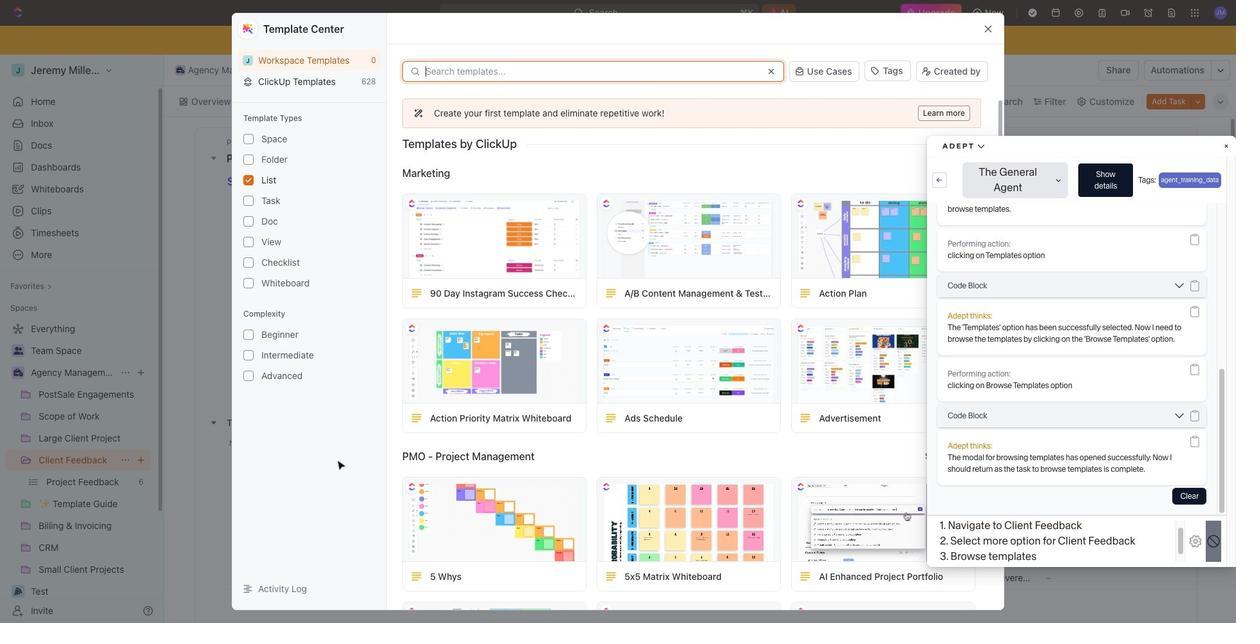Task type: describe. For each thing, give the bounding box(es) containing it.
sidebar navigation
[[0, 55, 164, 624]]

1 quality custom field. :3 .of. 5 element from the left
[[633, 572, 647, 586]]

business time image inside sidebar navigation
[[13, 369, 23, 377]]

0 vertical spatial business time image
[[176, 67, 184, 73]]

2 quality custom field. :3 .of. 5 element from the left
[[647, 572, 661, 586]]

Search templates... text field
[[426, 66, 759, 77]]

3 quality custom field. :3 .of. 5 element from the left
[[661, 572, 675, 586]]



Task type: locate. For each thing, give the bounding box(es) containing it.
list template element
[[411, 288, 423, 299], [606, 288, 617, 299], [800, 288, 812, 299], [411, 413, 423, 424], [606, 413, 617, 424], [800, 413, 812, 424], [411, 571, 423, 583], [606, 571, 617, 583], [800, 571, 812, 583]]

overall experience custom field. :5 .of. 5 element
[[460, 459, 474, 473], [474, 459, 488, 473], [488, 459, 502, 473], [502, 459, 517, 473], [517, 459, 531, 473], [460, 481, 474, 496], [474, 481, 488, 496], [488, 481, 502, 496], [502, 481, 517, 496], [517, 481, 531, 496], [460, 504, 474, 518], [474, 504, 488, 518], [488, 504, 502, 518], [502, 504, 517, 518], [517, 504, 531, 518], [460, 526, 474, 541], [474, 526, 488, 541], [488, 526, 502, 541], [502, 526, 517, 541], [517, 526, 531, 541], [460, 549, 474, 563], [474, 549, 488, 563], [488, 549, 502, 563], [502, 549, 517, 563], [517, 549, 531, 563], [460, 572, 474, 586]]

None checkbox
[[244, 134, 254, 144], [244, 155, 254, 165], [244, 175, 254, 186], [244, 258, 254, 268], [244, 278, 254, 289], [244, 134, 254, 144], [244, 155, 254, 165], [244, 175, 254, 186], [244, 258, 254, 268], [244, 278, 254, 289]]

1 horizontal spatial business time image
[[176, 67, 184, 73]]

list template image
[[606, 288, 617, 299], [411, 413, 423, 424], [606, 413, 617, 424], [800, 413, 812, 424], [411, 571, 423, 583], [606, 571, 617, 583]]

tree
[[5, 319, 151, 624]]

4 guidance custom field. :4 .of. 5 element from the left
[[589, 526, 603, 541]]

None checkbox
[[244, 196, 254, 206], [244, 216, 254, 227], [244, 237, 254, 247], [244, 330, 254, 340], [244, 350, 254, 361], [244, 371, 254, 381], [244, 196, 254, 206], [244, 216, 254, 227], [244, 237, 254, 247], [244, 330, 254, 340], [244, 350, 254, 361], [244, 371, 254, 381]]

1 guidance custom field. :4 .of. 5 element from the left
[[546, 526, 560, 541]]

guidance custom field. :5 .of. 5 element
[[546, 481, 560, 496], [560, 481, 575, 496], [575, 481, 589, 496], [589, 481, 603, 496], [603, 481, 617, 496], [546, 504, 560, 518], [560, 504, 575, 518], [575, 504, 589, 518], [589, 504, 603, 518], [603, 504, 617, 518], [546, 549, 560, 563], [560, 549, 575, 563], [575, 549, 589, 563], [589, 549, 603, 563], [603, 549, 617, 563]]

business time image
[[176, 67, 184, 73], [13, 369, 23, 377]]

guidance custom field. :4 .of. 5 element
[[546, 526, 560, 541], [560, 526, 575, 541], [575, 526, 589, 541], [589, 526, 603, 541]]

2 guidance custom field. :4 .of. 5 element from the left
[[560, 526, 575, 541]]

jeremy miller's workspace, , element
[[243, 55, 253, 65]]

1 vertical spatial business time image
[[13, 369, 23, 377]]

3 guidance custom field. :4 .of. 5 element from the left
[[575, 526, 589, 541]]

tree inside sidebar navigation
[[5, 319, 151, 624]]

quality custom field. :5 .of. 5 element
[[633, 481, 647, 496], [647, 481, 661, 496], [661, 481, 675, 496], [675, 481, 689, 496], [689, 481, 703, 496], [633, 504, 647, 518], [647, 504, 661, 518], [661, 504, 675, 518], [675, 504, 689, 518], [689, 504, 703, 518], [633, 526, 647, 541], [647, 526, 661, 541], [661, 526, 675, 541], [675, 526, 689, 541], [689, 526, 703, 541], [633, 549, 647, 563], [647, 549, 661, 563], [661, 549, 675, 563], [675, 549, 689, 563], [689, 549, 703, 563]]

list template image
[[411, 288, 423, 299], [800, 288, 812, 299], [800, 571, 812, 583]]

0 horizontal spatial business time image
[[13, 369, 23, 377]]

quality custom field. :3 .of. 5 element
[[633, 572, 647, 586], [647, 572, 661, 586], [661, 572, 675, 586]]



Task type: vqa. For each thing, say whether or not it's contained in the screenshot.
alert
no



